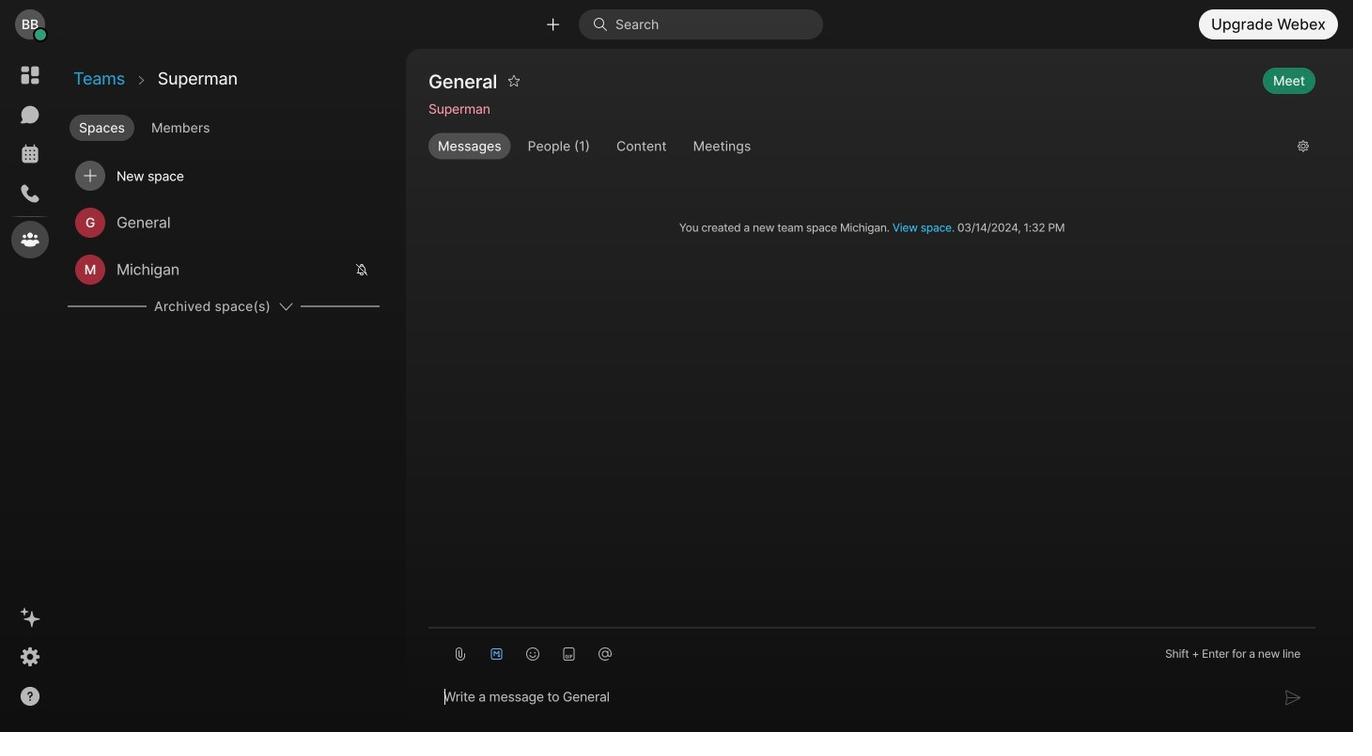 Task type: vqa. For each thing, say whether or not it's contained in the screenshot.
General List Item
yes



Task type: describe. For each thing, give the bounding box(es) containing it.
notifications are muted for this space image
[[355, 263, 368, 276]]

general list item
[[68, 199, 380, 246]]

message composer toolbar element
[[429, 628, 1316, 672]]

michigan, notifications are muted for this space list item
[[68, 246, 380, 293]]



Task type: locate. For each thing, give the bounding box(es) containing it.
webex tab list
[[11, 56, 49, 258]]

arrow down_16 image
[[278, 299, 293, 314]]

navigation
[[0, 49, 60, 732]]

tab list
[[66, 107, 404, 143]]

group
[[429, 133, 1283, 159]]

list item
[[68, 152, 380, 199]]



